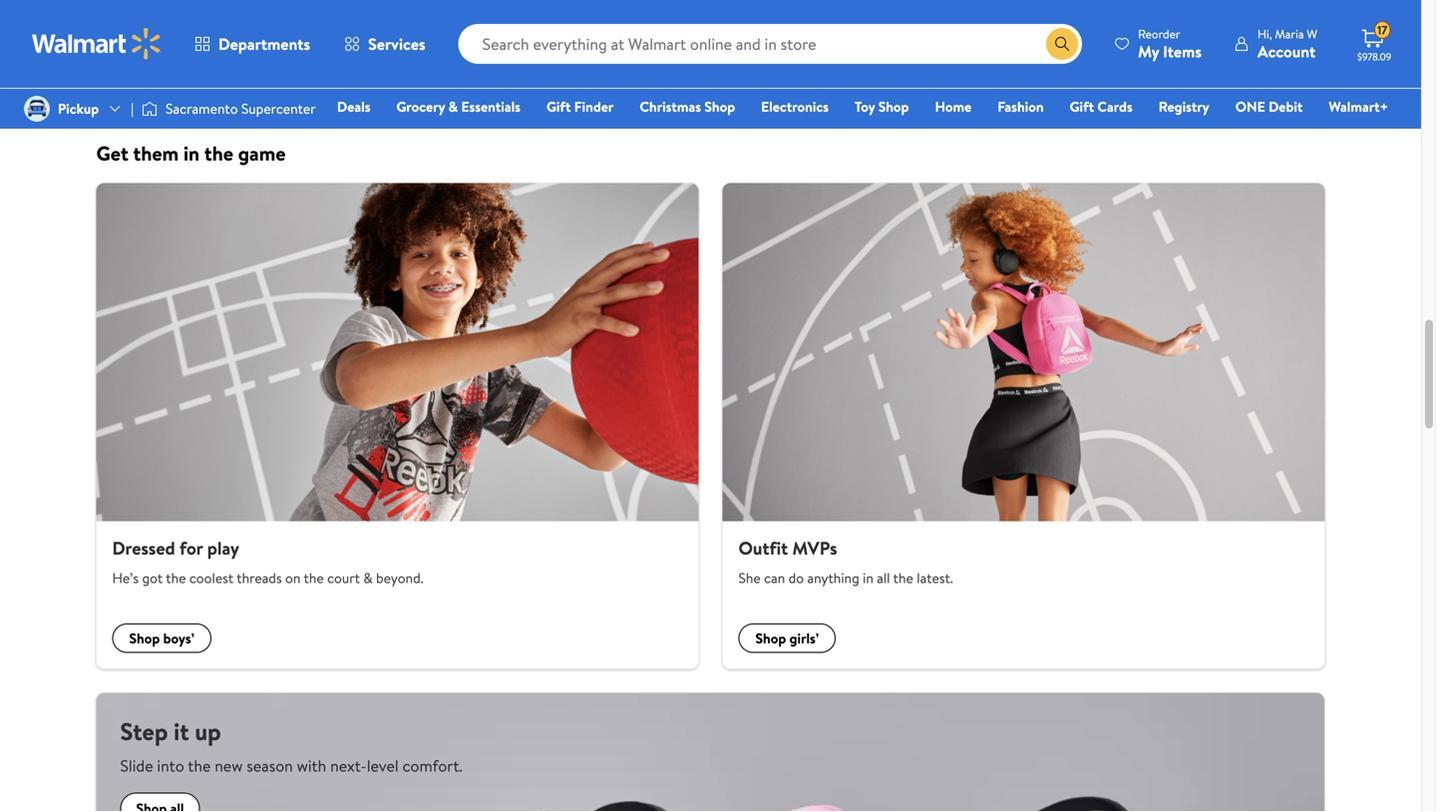 Task type: describe. For each thing, give the bounding box(es) containing it.
fave
[[363, 14, 389, 34]]

shop boys'
[[129, 628, 194, 648]]

departments button
[[178, 20, 327, 68]]

all
[[877, 568, 890, 587]]

registry link
[[1150, 96, 1219, 117]]

latest.
[[917, 568, 953, 587]]

list item containing perfect for hitting the gym or hiking your fave trail.
[[84, 0, 711, 115]]

it
[[174, 715, 189, 748]]

in for outfit
[[863, 568, 874, 587]]

home
[[935, 97, 972, 116]]

outfit mvps she can do anything in all the latest.
[[739, 535, 953, 587]]

keep
[[986, 14, 1015, 34]]

list containing perfect for hitting the gym or hiking your fave trail.
[[84, 0, 1337, 115]]

hitting
[[182, 14, 222, 34]]

account
[[1258, 40, 1316, 62]]

outfit mvps list item
[[711, 183, 1337, 669]]

new
[[215, 754, 243, 776]]

reorder my items
[[1138, 25, 1202, 62]]

walmart+ link
[[1320, 96, 1398, 117]]

comfort.
[[403, 754, 463, 776]]

$978.09
[[1358, 50, 1392, 63]]

the inside list item
[[225, 14, 245, 34]]

season
[[247, 754, 293, 776]]

0 horizontal spatial in
[[184, 139, 200, 167]]

 image for sacramento supercenter
[[142, 99, 158, 119]]

one
[[1236, 97, 1266, 116]]

beyond.
[[376, 568, 424, 587]]

walmart image
[[32, 28, 162, 60]]

debit
[[1269, 97, 1303, 116]]

shop for shop boys'
[[129, 628, 160, 648]]

for for perfect
[[161, 14, 179, 34]]

list item containing stretch, run & lift with ease in styles that keep up.
[[711, 0, 1337, 115]]

shop girls'
[[756, 628, 819, 648]]

women's
[[163, 75, 216, 94]]

step it up slide into the new season with next-level comfort.
[[120, 715, 463, 776]]

toy shop
[[855, 97, 909, 116]]

shop inside toy shop 'link'
[[879, 97, 909, 116]]

17
[[1378, 22, 1388, 39]]

do
[[789, 568, 804, 587]]

hiking
[[294, 14, 330, 34]]

get
[[96, 139, 128, 167]]

finder
[[574, 97, 614, 116]]

the inside step it up slide into the new season with next-level comfort.
[[188, 754, 211, 776]]

|
[[131, 99, 134, 118]]

outfit
[[739, 535, 788, 560]]

sacramento supercenter
[[166, 99, 316, 118]]

in for stretch,
[[906, 14, 917, 34]]

electronics link
[[752, 96, 838, 117]]

services button
[[327, 20, 443, 68]]

essentials
[[461, 97, 521, 116]]

or
[[278, 14, 291, 34]]

shop for shop women's plus
[[756, 75, 786, 94]]

ease
[[876, 14, 903, 34]]

hi,
[[1258, 25, 1273, 42]]

she
[[739, 568, 761, 587]]

search icon image
[[1055, 36, 1071, 52]]

toy
[[855, 97, 875, 116]]

Walmart Site-Wide search field
[[459, 24, 1082, 64]]

shop for shop girls'
[[756, 628, 786, 648]]

your
[[333, 14, 360, 34]]

on
[[285, 568, 301, 587]]

departments
[[218, 33, 310, 55]]

one debit
[[1236, 97, 1303, 116]]

gym
[[248, 14, 274, 34]]

the left 'game'
[[204, 139, 233, 167]]

with inside list item
[[847, 14, 873, 34]]

christmas shop link
[[631, 96, 744, 117]]

sacramento
[[166, 99, 238, 118]]

boys'
[[163, 628, 194, 648]]

women's
[[790, 75, 842, 94]]

slide
[[120, 754, 153, 776]]

stretch, run & lift with ease in styles that keep up.
[[739, 14, 1036, 34]]

& inside list item
[[814, 14, 823, 34]]

next-
[[330, 754, 367, 776]]

fashion
[[998, 97, 1044, 116]]

shop women's plus
[[756, 75, 870, 94]]

level
[[367, 754, 399, 776]]



Task type: vqa. For each thing, say whether or not it's contained in the screenshot.
'Step it up Slide into the new season with next-level comfort.'
yes



Task type: locate. For each thing, give the bounding box(es) containing it.
1 horizontal spatial for
[[180, 535, 203, 560]]

0 vertical spatial in
[[906, 14, 917, 34]]

dressed for play he's got the coolest threads on the court & beyond.
[[112, 535, 424, 587]]

walmart+
[[1329, 97, 1389, 116]]

0 horizontal spatial gift
[[547, 97, 571, 116]]

2 list from the top
[[84, 183, 1337, 669]]

& right 'grocery'
[[449, 97, 458, 116]]

that
[[958, 14, 983, 34]]

0 horizontal spatial for
[[161, 14, 179, 34]]

for for dressed
[[180, 535, 203, 560]]

the right on
[[304, 568, 324, 587]]

1 vertical spatial in
[[184, 139, 200, 167]]

reorder
[[1138, 25, 1181, 42]]

coolest
[[189, 568, 234, 587]]

gift finder
[[547, 97, 614, 116]]

& right court
[[363, 568, 373, 587]]

game
[[238, 139, 286, 167]]

with left the next-
[[297, 754, 326, 776]]

trail.
[[392, 14, 419, 34]]

gift finder link
[[538, 96, 623, 117]]

in right ease
[[906, 14, 917, 34]]

run
[[790, 14, 811, 34]]

got
[[142, 568, 163, 587]]

threads
[[237, 568, 282, 587]]

& left lift on the top right of the page
[[814, 14, 823, 34]]

shop left boys'
[[129, 628, 160, 648]]

for inside dressed for play he's got the coolest threads on the court & beyond.
[[180, 535, 203, 560]]

for inside list item
[[161, 14, 179, 34]]

dressed
[[112, 535, 175, 560]]

w
[[1307, 25, 1318, 42]]

up
[[195, 715, 221, 748]]

list
[[84, 0, 1337, 115], [84, 183, 1337, 669]]

1 horizontal spatial with
[[847, 14, 873, 34]]

styles
[[921, 14, 955, 34]]

shop women's
[[129, 75, 216, 94]]

shop right the toy
[[879, 97, 909, 116]]

services
[[368, 33, 426, 55]]

electronics
[[761, 97, 829, 116]]

shop inside outfit mvps list item
[[756, 628, 786, 648]]

shop up | at the top left of the page
[[129, 75, 160, 94]]

one debit link
[[1227, 96, 1312, 117]]

2 list item from the left
[[711, 0, 1337, 115]]

in inside outfit mvps she can do anything in all the latest.
[[863, 568, 874, 587]]

in inside list item
[[906, 14, 917, 34]]

step
[[120, 715, 168, 748]]

grocery & essentials
[[397, 97, 521, 116]]

1 gift from the left
[[547, 97, 571, 116]]

2 vertical spatial &
[[363, 568, 373, 587]]

gift left the finder on the left of page
[[547, 97, 571, 116]]

1 vertical spatial with
[[297, 754, 326, 776]]

home link
[[926, 96, 981, 117]]

list containing dressed for play
[[84, 183, 1337, 669]]

gift left cards
[[1070, 97, 1094, 116]]

court
[[327, 568, 360, 587]]

the left gym
[[225, 14, 245, 34]]

fashion link
[[989, 96, 1053, 117]]

1 horizontal spatial gift
[[1070, 97, 1094, 116]]

the
[[225, 14, 245, 34], [204, 139, 233, 167], [166, 568, 186, 587], [304, 568, 324, 587], [894, 568, 914, 587], [188, 754, 211, 776]]

2 horizontal spatial &
[[814, 14, 823, 34]]

deals link
[[328, 96, 380, 117]]

gift for gift finder
[[547, 97, 571, 116]]

 image left pickup
[[24, 96, 50, 122]]

perfect for hitting the gym or hiking your fave trail.
[[112, 14, 419, 34]]

for left play
[[180, 535, 203, 560]]

gift cards
[[1070, 97, 1133, 116]]

in
[[906, 14, 917, 34], [184, 139, 200, 167], [863, 568, 874, 587]]

cards
[[1098, 97, 1133, 116]]

hi, maria w account
[[1258, 25, 1318, 62]]

christmas shop
[[640, 97, 735, 116]]

the right into
[[188, 754, 211, 776]]

1 vertical spatial list
[[84, 183, 1337, 669]]

0 vertical spatial list
[[84, 0, 1337, 115]]

0 vertical spatial for
[[161, 14, 179, 34]]

 image for pickup
[[24, 96, 50, 122]]

up.
[[1018, 14, 1036, 34]]

 image right | at the top left of the page
[[142, 99, 158, 119]]

shop up "electronics" link
[[756, 75, 786, 94]]

1 horizontal spatial  image
[[142, 99, 158, 119]]

my
[[1138, 40, 1159, 62]]

shop inside the dressed for play list item
[[129, 628, 160, 648]]

deals
[[337, 97, 371, 116]]

Search search field
[[459, 24, 1082, 64]]

christmas
[[640, 97, 701, 116]]

shop inside christmas shop link
[[705, 97, 735, 116]]

items
[[1163, 40, 1202, 62]]

perfect
[[112, 14, 158, 34]]

gift for gift cards
[[1070, 97, 1094, 116]]

2 vertical spatial in
[[863, 568, 874, 587]]

0 vertical spatial &
[[814, 14, 823, 34]]

registry
[[1159, 97, 1210, 116]]

2 gift from the left
[[1070, 97, 1094, 116]]

0 vertical spatial with
[[847, 14, 873, 34]]

1 horizontal spatial &
[[449, 97, 458, 116]]

in right them
[[184, 139, 200, 167]]

&
[[814, 14, 823, 34], [449, 97, 458, 116], [363, 568, 373, 587]]

shop right christmas
[[705, 97, 735, 116]]

with inside step it up slide into the new season with next-level comfort.
[[297, 754, 326, 776]]

0 horizontal spatial &
[[363, 568, 373, 587]]

supercenter
[[241, 99, 316, 118]]

the right got
[[166, 568, 186, 587]]

gift
[[547, 97, 571, 116], [1070, 97, 1094, 116]]

list item
[[84, 0, 711, 115], [711, 0, 1337, 115]]

plus
[[845, 75, 870, 94]]

2 horizontal spatial in
[[906, 14, 917, 34]]

1 vertical spatial &
[[449, 97, 458, 116]]

stretch,
[[739, 14, 787, 34]]

0 horizontal spatial  image
[[24, 96, 50, 122]]

with
[[847, 14, 873, 34], [297, 754, 326, 776]]

1 horizontal spatial in
[[863, 568, 874, 587]]

with right lift on the top right of the page
[[847, 14, 873, 34]]

girls'
[[790, 628, 819, 648]]

shop for shop women's
[[129, 75, 160, 94]]

can
[[764, 568, 785, 587]]

get them in the game
[[96, 139, 286, 167]]

the right 'all'
[[894, 568, 914, 587]]

shop left girls'
[[756, 628, 786, 648]]

lift
[[827, 14, 844, 34]]

mvps
[[793, 535, 838, 560]]

anything
[[808, 568, 860, 587]]

1 vertical spatial for
[[180, 535, 203, 560]]

0 horizontal spatial with
[[297, 754, 326, 776]]

in left 'all'
[[863, 568, 874, 587]]

1 list from the top
[[84, 0, 1337, 115]]

he's
[[112, 568, 139, 587]]

for left 'hitting'
[[161, 14, 179, 34]]

them
[[133, 139, 179, 167]]

grocery & essentials link
[[388, 96, 530, 117]]

gift cards link
[[1061, 96, 1142, 117]]

grocery
[[397, 97, 445, 116]]

& inside dressed for play he's got the coolest threads on the court & beyond.
[[363, 568, 373, 587]]

1 list item from the left
[[84, 0, 711, 115]]

dressed for play list item
[[84, 183, 711, 669]]

 image
[[24, 96, 50, 122], [142, 99, 158, 119]]

the inside outfit mvps she can do anything in all the latest.
[[894, 568, 914, 587]]

into
[[157, 754, 184, 776]]

pickup
[[58, 99, 99, 118]]



